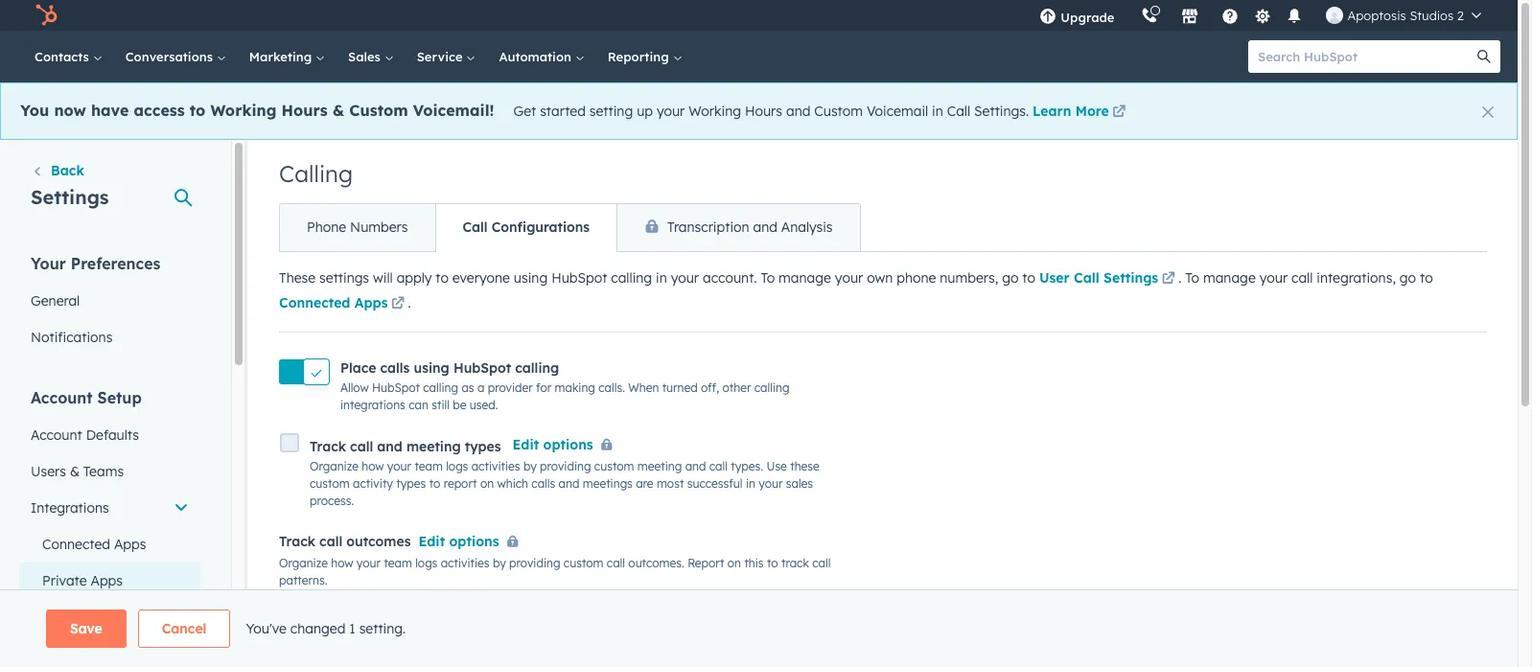 Task type: describe. For each thing, give the bounding box(es) containing it.
2
[[1458, 8, 1465, 23]]

your preferences element
[[19, 253, 200, 356]]

1 vertical spatial custom
[[310, 477, 350, 491]]

link opens in a new window image for learn more
[[1113, 104, 1126, 122]]

cancel
[[162, 621, 207, 638]]

integrations button
[[19, 490, 200, 527]]

when
[[629, 381, 659, 396]]

0 vertical spatial hubspot
[[552, 270, 608, 287]]

up
[[637, 103, 653, 120]]

studios
[[1410, 8, 1454, 23]]

call inside you now have access to working hours & custom voicemail! alert
[[947, 103, 971, 120]]

save
[[70, 621, 102, 638]]

logs for types
[[446, 460, 468, 474]]

. for . to manage your call integrations, go to
[[1179, 270, 1182, 287]]

in inside organize how your team logs activities by providing custom meeting and call types. use these custom activity types to report on which calls and meetings are most successful in your sales process.
[[746, 477, 756, 491]]

conversations link
[[114, 31, 238, 82]]

upgrade
[[1061, 10, 1115, 25]]

settings
[[319, 270, 369, 287]]

to inside organize how your team logs activities by providing custom call outcomes. report on this to track call patterns.
[[767, 556, 779, 571]]

you
[[20, 101, 49, 120]]

account defaults link
[[19, 417, 200, 454]]

call left when
[[537, 634, 555, 649]]

options for track call and meeting types
[[543, 437, 593, 454]]

upgrade image
[[1040, 9, 1057, 26]]

report
[[688, 556, 725, 571]]

report
[[444, 477, 477, 491]]

call inside user call settings link
[[1074, 270, 1100, 287]]

on inside organize how your team logs activities by providing custom call outcomes. report on this to track call patterns.
[[728, 556, 741, 571]]

1 horizontal spatial settings
[[1104, 270, 1159, 287]]

1 vertical spatial apps
[[114, 536, 146, 553]]

edit options for track call and meeting types
[[513, 437, 593, 454]]

call configurations link
[[435, 204, 617, 251]]

custom for and
[[815, 103, 863, 120]]

your down use on the right
[[759, 477, 783, 491]]

working for to
[[210, 101, 277, 120]]

custom for patterns.
[[564, 556, 604, 571]]

hours for and
[[745, 103, 783, 120]]

required
[[438, 613, 494, 630]]

settings link
[[1251, 5, 1275, 25]]

preferences
[[71, 254, 161, 273]]

general link
[[19, 283, 200, 319]]

off,
[[701, 381, 720, 396]]

to inside alert
[[190, 101, 206, 120]]

users
[[360, 634, 388, 649]]

transcription and analysis
[[668, 219, 833, 236]]

organize for organize how your team logs activities by providing custom call outcomes. report on this to track call patterns.
[[279, 556, 328, 571]]

edit for track call outcomes
[[419, 533, 445, 550]]

link opens in a new window image inside user call settings link
[[1162, 272, 1176, 287]]

your
[[31, 254, 66, 273]]

process.
[[310, 494, 354, 509]]

call inside organize how your team logs activities by providing custom meeting and call types. use these custom activity types to report on which calls and meetings are most successful in your sales process.
[[710, 460, 728, 474]]

logs for patterns.
[[416, 556, 438, 571]]

will
[[373, 270, 393, 287]]

your left integrations, on the right top of the page
[[1260, 270, 1288, 287]]

learn more
[[1033, 103, 1110, 120]]

reporting link
[[596, 31, 694, 82]]

2 to from the left
[[1186, 270, 1200, 287]]

marketplaces image
[[1182, 9, 1199, 26]]

on inside make call outcome required requires users to select the outcome of a call when it is completed or logged on a record.
[[728, 634, 742, 649]]

apoptosis
[[1348, 8, 1407, 23]]

track call outcomes
[[279, 533, 411, 550]]

this
[[745, 556, 764, 571]]

. for .
[[408, 294, 411, 312]]

apoptosis studios 2 button
[[1316, 0, 1493, 31]]

your inside you now have access to working hours & custom voicemail! alert
[[657, 103, 685, 120]]

calls inside place calls using hubspot calling allow hubspot calling as a provider for making calls. when turned off, other calling integrations can still be used.
[[380, 360, 410, 377]]

meeting inside organize how your team logs activities by providing custom meeting and call types. use these custom activity types to report on which calls and meetings are most successful in your sales process.
[[638, 460, 682, 474]]

hubspot link
[[23, 4, 72, 27]]

0 horizontal spatial settings
[[31, 185, 109, 209]]

1 to from the left
[[761, 270, 775, 287]]

your left own
[[835, 270, 864, 287]]

your down track call and meeting types
[[387, 460, 412, 474]]

calling icon image
[[1142, 8, 1159, 25]]

turned
[[662, 381, 698, 396]]

1 horizontal spatial service
[[417, 49, 467, 64]]

now
[[54, 101, 86, 120]]

provider
[[488, 381, 533, 396]]

allow
[[341, 381, 369, 396]]

calls.
[[599, 381, 625, 396]]

and inside button
[[753, 219, 778, 236]]

organize for organize how your team logs activities by providing custom meeting and call types. use these custom activity types to report on which calls and meetings are most successful in your sales process.
[[310, 460, 359, 474]]

settings image
[[1255, 8, 1272, 25]]

by for call
[[493, 556, 506, 571]]

or
[[673, 634, 684, 649]]

link opens in a new window image for connected apps
[[391, 297, 405, 312]]

to inside make call outcome required requires users to select the outcome of a call when it is completed or logged on a record.
[[391, 634, 403, 649]]

to inside organize how your team logs activities by providing custom meeting and call types. use these custom activity types to report on which calls and meetings are most successful in your sales process.
[[429, 477, 441, 491]]

completed
[[612, 634, 670, 649]]

activities for patterns.
[[441, 556, 490, 571]]

organize how your team logs activities by providing custom meeting and call types. use these custom activity types to report on which calls and meetings are most successful in your sales process.
[[310, 460, 820, 509]]

user call settings
[[1040, 270, 1159, 287]]

setup
[[97, 388, 142, 408]]

call right track in the bottom of the page
[[813, 556, 831, 571]]

navigation containing phone numbers
[[279, 203, 861, 252]]

integrations
[[341, 398, 406, 413]]

2 go from the left
[[1400, 270, 1417, 287]]

tara schultz image
[[1327, 7, 1344, 24]]

marketplace
[[31, 649, 109, 667]]

track for track call outcomes
[[279, 533, 316, 550]]

options for track call outcomes
[[449, 533, 499, 550]]

contacts
[[35, 49, 93, 64]]

calls inside organize how your team logs activities by providing custom meeting and call types. use these custom activity types to report on which calls and meetings are most successful in your sales process.
[[532, 477, 556, 491]]

marketing
[[249, 49, 316, 64]]

menu containing apoptosis studios 2
[[1027, 0, 1495, 31]]

place calls using hubspot calling allow hubspot calling as a provider for making calls. when turned off, other calling integrations can still be used.
[[341, 360, 790, 413]]

service link
[[405, 31, 488, 82]]

sales
[[348, 49, 384, 64]]

marketplaces button
[[1171, 0, 1211, 31]]

your inside organize how your team logs activities by providing custom call outcomes. report on this to track call patterns.
[[357, 556, 381, 571]]

phone numbers
[[307, 219, 408, 236]]

of
[[512, 634, 523, 649]]

these
[[279, 270, 316, 287]]

get started setting up your working hours and custom voicemail in call settings.
[[514, 103, 1033, 120]]

settings.
[[975, 103, 1029, 120]]

users
[[31, 463, 66, 481]]

transcription
[[668, 219, 750, 236]]

outcomes.
[[629, 556, 685, 571]]

user call settings link
[[1040, 269, 1179, 292]]

can
[[409, 398, 429, 413]]

2 manage from the left
[[1204, 270, 1256, 287]]

started
[[540, 103, 586, 120]]

hours for &
[[282, 101, 328, 120]]

hubspot image
[[35, 4, 58, 27]]

1 go from the left
[[1002, 270, 1019, 287]]

for
[[536, 381, 552, 396]]

in inside alert
[[932, 103, 944, 120]]

use
[[767, 460, 787, 474]]

0 vertical spatial connected apps link
[[279, 294, 408, 317]]

1 horizontal spatial using
[[514, 270, 548, 287]]

1 vertical spatial outcome
[[461, 634, 509, 649]]

link opens in a new window image for user call settings
[[1162, 269, 1176, 292]]

marketplace downloads
[[31, 649, 183, 667]]

general
[[31, 293, 80, 310]]

1
[[349, 621, 356, 638]]

get
[[514, 103, 536, 120]]

account setup
[[31, 388, 142, 408]]

these
[[791, 460, 820, 474]]

phone
[[307, 219, 346, 236]]

used.
[[470, 398, 498, 413]]

phone
[[897, 270, 937, 287]]

more
[[1076, 103, 1110, 120]]

0 vertical spatial types
[[465, 438, 501, 455]]

1 horizontal spatial hubspot
[[454, 360, 511, 377]]

using inside place calls using hubspot calling allow hubspot calling as a provider for making calls. when turned off, other calling integrations can still be used.
[[414, 360, 450, 377]]

and inside you now have access to working hours & custom voicemail! alert
[[786, 103, 811, 120]]



Task type: vqa. For each thing, say whether or not it's contained in the screenshot.
Search button
yes



Task type: locate. For each thing, give the bounding box(es) containing it.
place
[[341, 360, 376, 377]]

automation
[[499, 49, 575, 64]]

Search HubSpot search field
[[1249, 40, 1484, 73]]

go right integrations, on the right top of the page
[[1400, 270, 1417, 287]]

1 vertical spatial .
[[408, 294, 411, 312]]

link opens in a new window image inside learn more "link"
[[1113, 104, 1126, 122]]

0 horizontal spatial using
[[414, 360, 450, 377]]

2 horizontal spatial call
[[1074, 270, 1100, 287]]

outcome up select
[[377, 613, 435, 630]]

select
[[406, 634, 437, 649]]

. down apply
[[408, 294, 411, 312]]

1 horizontal spatial types
[[465, 438, 501, 455]]

1 vertical spatial on
[[728, 556, 741, 571]]

track up patterns.
[[279, 533, 316, 550]]

private apps link
[[19, 563, 200, 600]]

on right logged in the left bottom of the page
[[728, 634, 742, 649]]

activities up required
[[441, 556, 490, 571]]

0 horizontal spatial .
[[408, 294, 411, 312]]

providing up make call outcome required requires users to select the outcome of a call when it is completed or logged on a record.
[[509, 556, 561, 571]]

everyone
[[453, 270, 510, 287]]

connected down the these
[[279, 294, 351, 312]]

custom for &
[[349, 101, 408, 120]]

hubspot up can
[[372, 381, 420, 396]]

1 vertical spatial edit options button
[[419, 530, 526, 555]]

custom for types
[[595, 460, 635, 474]]

call
[[1292, 270, 1314, 287], [350, 438, 373, 455], [710, 460, 728, 474], [320, 533, 343, 550], [607, 556, 625, 571], [813, 556, 831, 571], [350, 613, 373, 630], [537, 634, 555, 649]]

0 horizontal spatial logs
[[416, 556, 438, 571]]

custom
[[595, 460, 635, 474], [310, 477, 350, 491], [564, 556, 604, 571]]

0 vertical spatial .
[[1179, 270, 1182, 287]]

settings right user
[[1104, 270, 1159, 287]]

1 horizontal spatial to
[[1186, 270, 1200, 287]]

to right integrations, on the right top of the page
[[1421, 270, 1434, 287]]

1 horizontal spatial by
[[524, 460, 537, 474]]

1 horizontal spatial options
[[543, 437, 593, 454]]

logs up report
[[446, 460, 468, 474]]

meeting
[[407, 438, 461, 455], [638, 460, 682, 474]]

call up the "successful"
[[710, 460, 728, 474]]

1 vertical spatial types
[[396, 477, 426, 491]]

numbers,
[[940, 270, 999, 287]]

voicemail
[[867, 103, 929, 120]]

types.
[[731, 460, 764, 474]]

0 horizontal spatial types
[[396, 477, 426, 491]]

1 vertical spatial options
[[449, 533, 499, 550]]

call left settings.
[[947, 103, 971, 120]]

0 vertical spatial outcome
[[377, 613, 435, 630]]

options
[[543, 437, 593, 454], [449, 533, 499, 550]]

types down track call and meeting types
[[396, 477, 426, 491]]

connected apps down settings
[[279, 294, 388, 312]]

1 horizontal spatial go
[[1400, 270, 1417, 287]]

call left outcomes.
[[607, 556, 625, 571]]

providing up the meetings
[[540, 460, 591, 474]]

hubspot
[[552, 270, 608, 287], [454, 360, 511, 377], [372, 381, 420, 396]]

in left account.
[[656, 270, 667, 287]]

transcription and analysis button
[[617, 204, 860, 251]]

working for your
[[689, 103, 741, 120]]

0 horizontal spatial connected
[[42, 536, 110, 553]]

how for types
[[362, 460, 384, 474]]

1 horizontal spatial custom
[[815, 103, 863, 120]]

email service provider
[[42, 609, 184, 626]]

0 vertical spatial options
[[543, 437, 593, 454]]

menu
[[1027, 0, 1495, 31]]

edit for track call and meeting types
[[513, 437, 539, 454]]

to
[[761, 270, 775, 287], [1186, 270, 1200, 287]]

how up activity
[[362, 460, 384, 474]]

working down marketing on the top of the page
[[210, 101, 277, 120]]

call inside "call configurations" link
[[463, 219, 488, 236]]

1 horizontal spatial .
[[1179, 270, 1182, 287]]

make
[[310, 613, 346, 630]]

team for patterns.
[[384, 556, 412, 571]]

activities up which
[[472, 460, 520, 474]]

1 horizontal spatial logs
[[446, 460, 468, 474]]

account.
[[703, 270, 757, 287]]

edit options up organize how your team logs activities by providing custom meeting and call types. use these custom activity types to report on which calls and meetings are most successful in your sales process.
[[513, 437, 593, 454]]

to right account.
[[761, 270, 775, 287]]

activities
[[472, 460, 520, 474], [441, 556, 490, 571]]

edit right the outcomes
[[419, 533, 445, 550]]

call up "everyone"
[[463, 219, 488, 236]]

0 horizontal spatial edit
[[419, 533, 445, 550]]

1 vertical spatial &
[[70, 463, 80, 481]]

2 vertical spatial call
[[1074, 270, 1100, 287]]

0 vertical spatial account
[[31, 388, 93, 408]]

sales
[[786, 477, 814, 491]]

meetings
[[583, 477, 633, 491]]

0 horizontal spatial working
[[210, 101, 277, 120]]

to left report
[[429, 477, 441, 491]]

analysis
[[782, 219, 833, 236]]

organize how your team logs activities by providing custom call outcomes. report on this to track call patterns.
[[279, 556, 831, 588]]

1 vertical spatial connected
[[42, 536, 110, 553]]

apps up email service provider link
[[91, 573, 123, 590]]

track for track call and meeting types
[[310, 438, 346, 455]]

0 vertical spatial connected
[[279, 294, 351, 312]]

team for types
[[415, 460, 443, 474]]

activities inside organize how your team logs activities by providing custom call outcomes. report on this to track call patterns.
[[441, 556, 490, 571]]

by for meeting
[[524, 460, 537, 474]]

notifications
[[31, 329, 113, 346]]

help button
[[1215, 0, 1247, 31]]

to right user call settings link on the top of the page
[[1186, 270, 1200, 287]]

calls
[[380, 360, 410, 377], [532, 477, 556, 491]]

working
[[210, 101, 277, 120], [689, 103, 741, 120]]

setting
[[590, 103, 633, 120]]

& inside "link"
[[70, 463, 80, 481]]

activities inside organize how your team logs activities by providing custom meeting and call types. use these custom activity types to report on which calls and meetings are most successful in your sales process.
[[472, 460, 520, 474]]

types down used.
[[465, 438, 501, 455]]

call right user
[[1074, 270, 1100, 287]]

1 horizontal spatial calls
[[532, 477, 556, 491]]

. right the user call settings
[[1179, 270, 1182, 287]]

1 vertical spatial logs
[[416, 556, 438, 571]]

a right the as at the bottom of page
[[478, 381, 485, 396]]

0 vertical spatial logs
[[446, 460, 468, 474]]

1 account from the top
[[31, 388, 93, 408]]

account for account defaults
[[31, 427, 82, 444]]

1 vertical spatial edit
[[419, 533, 445, 550]]

team inside organize how your team logs activities by providing custom call outcomes. report on this to track call patterns.
[[384, 556, 412, 571]]

2 vertical spatial apps
[[91, 573, 123, 590]]

cancel button
[[138, 610, 231, 648]]

to right users
[[391, 634, 403, 649]]

apps down the will
[[355, 294, 388, 312]]

working right up
[[689, 103, 741, 120]]

you've changed 1 setting.
[[246, 621, 406, 638]]

providing inside organize how your team logs activities by providing custom meeting and call types. use these custom activity types to report on which calls and meetings are most successful in your sales process.
[[540, 460, 591, 474]]

users & teams link
[[19, 454, 200, 490]]

logs
[[446, 460, 468, 474], [416, 556, 438, 571]]

to right this
[[767, 556, 779, 571]]

logs up select
[[416, 556, 438, 571]]

1 horizontal spatial manage
[[1204, 270, 1256, 287]]

2 account from the top
[[31, 427, 82, 444]]

2 vertical spatial hubspot
[[372, 381, 420, 396]]

be
[[453, 398, 467, 413]]

organize up patterns.
[[279, 556, 328, 571]]

track up process.
[[310, 438, 346, 455]]

phone numbers link
[[280, 204, 435, 251]]

logs inside organize how your team logs activities by providing custom call outcomes. report on this to track call patterns.
[[416, 556, 438, 571]]

&
[[333, 101, 345, 120], [70, 463, 80, 481]]

reporting
[[608, 49, 673, 64]]

marketplace downloads link
[[19, 640, 200, 668]]

teams
[[83, 463, 124, 481]]

requires
[[310, 634, 357, 649]]

0 horizontal spatial hubspot
[[372, 381, 420, 396]]

meeting down still
[[407, 438, 461, 455]]

logged
[[688, 634, 725, 649]]

& down sales link
[[333, 101, 345, 120]]

options down report
[[449, 533, 499, 550]]

0 horizontal spatial meeting
[[407, 438, 461, 455]]

connected apps inside the account setup element
[[42, 536, 146, 553]]

0 vertical spatial edit
[[513, 437, 539, 454]]

0 horizontal spatial to
[[761, 270, 775, 287]]

private
[[42, 573, 87, 590]]

menu item
[[1128, 0, 1132, 31]]

connected apps
[[279, 294, 388, 312], [42, 536, 146, 553]]

0 vertical spatial how
[[362, 460, 384, 474]]

you now have access to working hours & custom voicemail! alert
[[0, 82, 1518, 140]]

1 horizontal spatial &
[[333, 101, 345, 120]]

0 vertical spatial custom
[[595, 460, 635, 474]]

how inside organize how your team logs activities by providing custom call outcomes. report on this to track call patterns.
[[331, 556, 353, 571]]

on left this
[[728, 556, 741, 571]]

1 horizontal spatial edit options
[[513, 437, 593, 454]]

edit options button for track call and meeting types
[[513, 434, 620, 459]]

custom down sales link
[[349, 101, 408, 120]]

1 horizontal spatial connected apps
[[279, 294, 388, 312]]

account setup element
[[19, 388, 200, 668]]

1 vertical spatial hubspot
[[454, 360, 511, 377]]

apps down integrations button
[[114, 536, 146, 553]]

edit options button for track call outcomes
[[419, 530, 526, 555]]

hubspot down "configurations"
[[552, 270, 608, 287]]

organize up process.
[[310, 460, 359, 474]]

by inside organize how your team logs activities by providing custom meeting and call types. use these custom activity types to report on which calls and meetings are most successful in your sales process.
[[524, 460, 537, 474]]

1 horizontal spatial connected apps link
[[279, 294, 408, 317]]

how down the track call outcomes
[[331, 556, 353, 571]]

account
[[31, 388, 93, 408], [31, 427, 82, 444]]

0 horizontal spatial team
[[384, 556, 412, 571]]

service inside the account setup element
[[81, 609, 128, 626]]

search button
[[1469, 40, 1501, 73]]

successful
[[687, 477, 743, 491]]

calling icon button
[[1134, 3, 1167, 28]]

call
[[947, 103, 971, 120], [463, 219, 488, 236], [1074, 270, 1100, 287]]

0 vertical spatial edit options
[[513, 437, 593, 454]]

1 vertical spatial by
[[493, 556, 506, 571]]

0 horizontal spatial edit options
[[419, 533, 499, 550]]

0 horizontal spatial hours
[[282, 101, 328, 120]]

providing for meeting
[[540, 460, 591, 474]]

0 vertical spatial providing
[[540, 460, 591, 474]]

& right users
[[70, 463, 80, 481]]

to left user
[[1023, 270, 1036, 287]]

organize inside organize how your team logs activities by providing custom meeting and call types. use these custom activity types to report on which calls and meetings are most successful in your sales process.
[[310, 460, 359, 474]]

own
[[867, 270, 893, 287]]

a right "of"
[[526, 634, 534, 649]]

connected apps link
[[279, 294, 408, 317], [19, 527, 200, 563]]

2 vertical spatial in
[[746, 477, 756, 491]]

0 vertical spatial meeting
[[407, 438, 461, 455]]

0 vertical spatial team
[[415, 460, 443, 474]]

users & teams
[[31, 463, 124, 481]]

still
[[432, 398, 450, 413]]

by up which
[[524, 460, 537, 474]]

0 horizontal spatial a
[[478, 381, 485, 396]]

it
[[590, 634, 597, 649]]

navigation
[[279, 203, 861, 252]]

connected apps link down settings
[[279, 294, 408, 317]]

a left record.
[[745, 634, 752, 649]]

to
[[190, 101, 206, 120], [436, 270, 449, 287], [1023, 270, 1036, 287], [1421, 270, 1434, 287], [429, 477, 441, 491], [767, 556, 779, 571], [391, 634, 403, 649]]

0 horizontal spatial in
[[656, 270, 667, 287]]

& inside alert
[[333, 101, 345, 120]]

learn
[[1033, 103, 1072, 120]]

account for account setup
[[31, 388, 93, 408]]

a inside place calls using hubspot calling allow hubspot calling as a provider for making calls. when turned off, other calling integrations can still be used.
[[478, 381, 485, 396]]

custom left voicemail
[[815, 103, 863, 120]]

0 vertical spatial apps
[[355, 294, 388, 312]]

account up the account defaults
[[31, 388, 93, 408]]

search image
[[1478, 50, 1492, 63]]

1 horizontal spatial team
[[415, 460, 443, 474]]

your preferences
[[31, 254, 161, 273]]

0 vertical spatial connected apps
[[279, 294, 388, 312]]

1 vertical spatial using
[[414, 360, 450, 377]]

most
[[657, 477, 684, 491]]

service up marketplace downloads link
[[81, 609, 128, 626]]

1 manage from the left
[[779, 270, 832, 287]]

team down track call and meeting types
[[415, 460, 443, 474]]

providing for call
[[509, 556, 561, 571]]

0 horizontal spatial calls
[[380, 360, 410, 377]]

your right up
[[657, 103, 685, 120]]

0 vertical spatial in
[[932, 103, 944, 120]]

edit options button up organize how your team logs activities by providing custom meeting and call types. use these custom activity types to report on which calls and meetings are most successful in your sales process.
[[513, 434, 620, 459]]

1 vertical spatial connected apps
[[42, 536, 146, 553]]

these settings will apply to everyone using hubspot calling in your account. to manage your own phone numbers, go to
[[279, 270, 1040, 287]]

0 horizontal spatial call
[[463, 219, 488, 236]]

1 horizontal spatial hours
[[745, 103, 783, 120]]

by inside organize how your team logs activities by providing custom call outcomes. report on this to track call patterns.
[[493, 556, 506, 571]]

on left which
[[480, 477, 494, 491]]

custom inside organize how your team logs activities by providing custom call outcomes. report on this to track call patterns.
[[564, 556, 604, 571]]

save button
[[46, 610, 126, 648]]

patterns.
[[279, 573, 327, 588]]

go right numbers,
[[1002, 270, 1019, 287]]

calling
[[279, 159, 353, 188]]

1 horizontal spatial in
[[746, 477, 756, 491]]

your down the outcomes
[[357, 556, 381, 571]]

custom up process.
[[310, 477, 350, 491]]

account up users
[[31, 427, 82, 444]]

how inside organize how your team logs activities by providing custom meeting and call types. use these custom activity types to report on which calls and meetings are most successful in your sales process.
[[362, 460, 384, 474]]

in
[[932, 103, 944, 120], [656, 270, 667, 287], [746, 477, 756, 491]]

connected up private apps
[[42, 536, 110, 553]]

back link
[[31, 161, 84, 184]]

link opens in a new window image inside learn more "link"
[[1113, 106, 1126, 120]]

activities for types
[[472, 460, 520, 474]]

marketing link
[[238, 31, 337, 82]]

0 horizontal spatial by
[[493, 556, 506, 571]]

2 horizontal spatial a
[[745, 634, 752, 649]]

0 vertical spatial calls
[[380, 360, 410, 377]]

numbers
[[350, 219, 408, 236]]

settings down back
[[31, 185, 109, 209]]

1 vertical spatial connected apps link
[[19, 527, 200, 563]]

logs inside organize how your team logs activities by providing custom meeting and call types. use these custom activity types to report on which calls and meetings are most successful in your sales process.
[[446, 460, 468, 474]]

defaults
[[86, 427, 139, 444]]

email service provider link
[[19, 600, 200, 636]]

0 horizontal spatial outcome
[[377, 613, 435, 630]]

0 vertical spatial activities
[[472, 460, 520, 474]]

to right apply
[[436, 270, 449, 287]]

team
[[415, 460, 443, 474], [384, 556, 412, 571]]

types inside organize how your team logs activities by providing custom meeting and call types. use these custom activity types to report on which calls and meetings are most successful in your sales process.
[[396, 477, 426, 491]]

calls right which
[[532, 477, 556, 491]]

calls right place
[[380, 360, 410, 377]]

your left account.
[[671, 270, 699, 287]]

types
[[465, 438, 501, 455], [396, 477, 426, 491]]

1 horizontal spatial call
[[947, 103, 971, 120]]

link opens in a new window image for learn more
[[1113, 106, 1126, 120]]

options up organize how your team logs activities by providing custom meeting and call types. use these custom activity types to report on which calls and meetings are most successful in your sales process.
[[543, 437, 593, 454]]

meeting up most on the left of the page
[[638, 460, 682, 474]]

how for patterns.
[[331, 556, 353, 571]]

edit options button down report
[[419, 530, 526, 555]]

call left integrations, on the right top of the page
[[1292, 270, 1314, 287]]

call up users
[[350, 613, 373, 630]]

settings
[[31, 185, 109, 209], [1104, 270, 1159, 287]]

organize
[[310, 460, 359, 474], [279, 556, 328, 571]]

by up required
[[493, 556, 506, 571]]

1 vertical spatial account
[[31, 427, 82, 444]]

0 horizontal spatial go
[[1002, 270, 1019, 287]]

in down types.
[[746, 477, 756, 491]]

which
[[497, 477, 528, 491]]

private apps
[[42, 573, 123, 590]]

custom left outcomes.
[[564, 556, 604, 571]]

provider
[[132, 609, 184, 626]]

apoptosis studios 2
[[1348, 8, 1465, 23]]

to right access
[[190, 101, 206, 120]]

team down the outcomes
[[384, 556, 412, 571]]

outcome down required
[[461, 634, 509, 649]]

edit options
[[513, 437, 593, 454], [419, 533, 499, 550]]

record.
[[755, 634, 793, 649]]

using up still
[[414, 360, 450, 377]]

close image
[[1483, 106, 1494, 118]]

0 horizontal spatial connected apps link
[[19, 527, 200, 563]]

integrations,
[[1317, 270, 1396, 287]]

edit options down report
[[419, 533, 499, 550]]

in right voicemail
[[932, 103, 944, 120]]

0 vertical spatial call
[[947, 103, 971, 120]]

team inside organize how your team logs activities by providing custom meeting and call types. use these custom activity types to report on which calls and meetings are most successful in your sales process.
[[415, 460, 443, 474]]

0 vertical spatial &
[[333, 101, 345, 120]]

1 horizontal spatial working
[[689, 103, 741, 120]]

1 vertical spatial organize
[[279, 556, 328, 571]]

0 horizontal spatial manage
[[779, 270, 832, 287]]

1 vertical spatial in
[[656, 270, 667, 287]]

call up activity
[[350, 438, 373, 455]]

1 horizontal spatial how
[[362, 460, 384, 474]]

notifications image
[[1287, 9, 1304, 26]]

connected apps link up private apps
[[19, 527, 200, 563]]

2 vertical spatial custom
[[564, 556, 604, 571]]

service up voicemail!
[[417, 49, 467, 64]]

on inside organize how your team logs activities by providing custom meeting and call types. use these custom activity types to report on which calls and meetings are most successful in your sales process.
[[480, 477, 494, 491]]

0 horizontal spatial connected apps
[[42, 536, 146, 553]]

user
[[1040, 270, 1070, 287]]

hubspot up the as at the bottom of page
[[454, 360, 511, 377]]

providing inside organize how your team logs activities by providing custom call outcomes. report on this to track call patterns.
[[509, 556, 561, 571]]

1 horizontal spatial a
[[526, 634, 534, 649]]

connected apps up private apps
[[42, 536, 146, 553]]

link opens in a new window image
[[1113, 106, 1126, 120], [391, 294, 405, 317], [391, 297, 405, 312]]

custom up the meetings
[[595, 460, 635, 474]]

edit
[[513, 437, 539, 454], [419, 533, 445, 550]]

organize inside organize how your team logs activities by providing custom call outcomes. report on this to track call patterns.
[[279, 556, 328, 571]]

edit options for track call outcomes
[[419, 533, 499, 550]]

call down process.
[[320, 533, 343, 550]]

help image
[[1222, 9, 1240, 26]]

1 vertical spatial call
[[463, 219, 488, 236]]

connected inside the account setup element
[[42, 536, 110, 553]]

using right "everyone"
[[514, 270, 548, 287]]

2 horizontal spatial hubspot
[[552, 270, 608, 287]]

1 vertical spatial service
[[81, 609, 128, 626]]

link opens in a new window image
[[1113, 104, 1126, 122], [1162, 269, 1176, 292], [1162, 272, 1176, 287]]

0 vertical spatial settings
[[31, 185, 109, 209]]

making
[[555, 381, 596, 396]]



